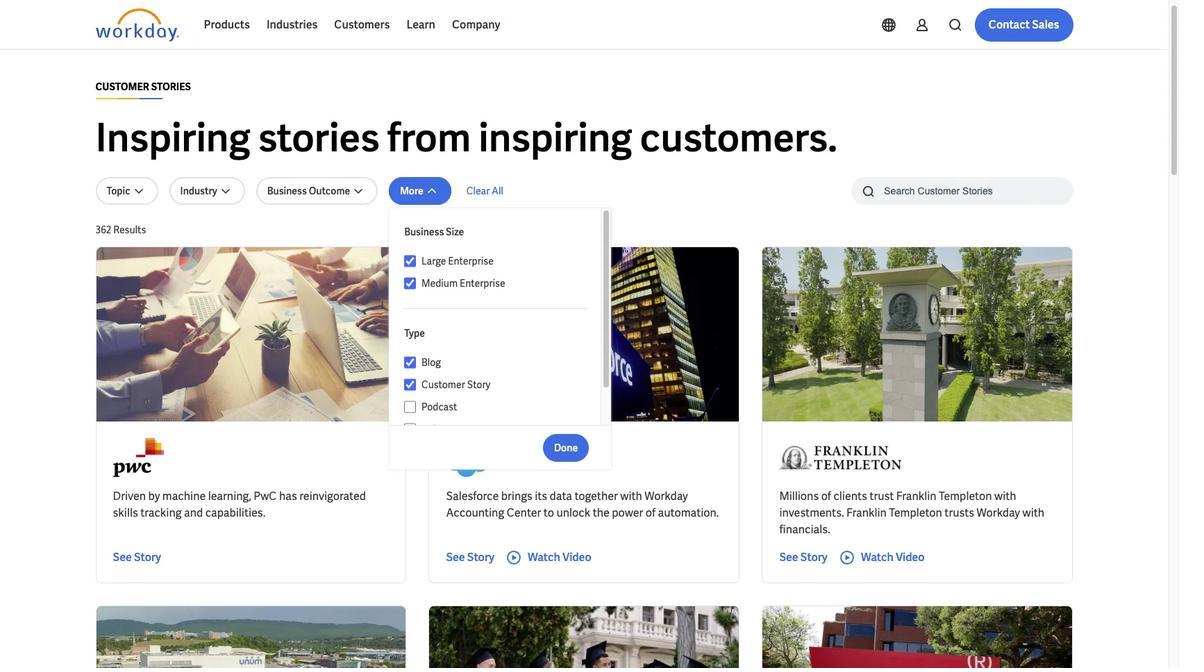 Task type: describe. For each thing, give the bounding box(es) containing it.
podcast link
[[416, 399, 588, 415]]

trust
[[870, 489, 894, 504]]

business size
[[404, 226, 464, 238]]

skills
[[113, 506, 138, 520]]

enterprise for large enterprise
[[448, 255, 494, 267]]

inspiring
[[95, 113, 250, 163]]

done button
[[543, 434, 589, 461]]

watch video for to
[[528, 550, 592, 565]]

power
[[612, 506, 643, 520]]

workday inside millions of clients trust franklin templeton with investments. franklin templeton trusts workday with financials.
[[977, 506, 1020, 520]]

customers
[[334, 17, 390, 32]]

brings
[[501, 489, 533, 504]]

1 see from the left
[[113, 550, 132, 565]]

results
[[113, 224, 146, 236]]

together
[[575, 489, 618, 504]]

clear all
[[467, 185, 503, 197]]

size
[[446, 226, 464, 238]]

customer stories
[[95, 81, 191, 93]]

accounting
[[446, 506, 504, 520]]

medium enterprise
[[422, 277, 505, 290]]

learning,
[[208, 489, 251, 504]]

customer
[[95, 81, 149, 93]]

industries
[[267, 17, 318, 32]]

watch for center
[[528, 550, 560, 565]]

see story link for salesforce brings its data together with workday accounting center to unlock the power of automation.
[[446, 549, 494, 566]]

0 vertical spatial templeton
[[939, 489, 992, 504]]

industries button
[[258, 8, 326, 42]]

large enterprise link
[[416, 253, 588, 269]]

video link
[[416, 421, 588, 438]]

franklin templeton companies, llc image
[[779, 438, 902, 477]]

story for see story link associated with salesforce brings its data together with workday accounting center to unlock the power of automation.
[[467, 550, 494, 565]]

more button
[[389, 177, 451, 205]]

customer story link
[[416, 376, 588, 393]]

customers button
[[326, 8, 398, 42]]

clear
[[467, 185, 490, 197]]

of inside millions of clients trust franklin templeton with investments. franklin templeton trusts workday with financials.
[[821, 489, 831, 504]]

Search Customer Stories text field
[[876, 178, 1046, 203]]

watch video link for franklin
[[839, 549, 925, 566]]

salesforce
[[446, 489, 499, 504]]

go to the homepage image
[[95, 8, 179, 42]]

362
[[95, 224, 111, 236]]

see story for salesforce brings its data together with workday accounting center to unlock the power of automation.
[[446, 550, 494, 565]]

clear all button
[[462, 177, 508, 205]]

1 horizontal spatial with
[[995, 489, 1016, 504]]

pricewaterhousecoopers global licensing services corporation (pwc) image
[[113, 438, 164, 477]]

and
[[184, 506, 203, 520]]

all
[[492, 185, 503, 197]]

from
[[387, 113, 471, 163]]

business for business size
[[404, 226, 444, 238]]

its
[[535, 489, 547, 504]]

trusts
[[945, 506, 975, 520]]

1 horizontal spatial franklin
[[896, 489, 937, 504]]

the
[[593, 506, 610, 520]]

learn
[[407, 17, 435, 32]]

inspiring
[[479, 113, 632, 163]]

topic
[[107, 185, 130, 197]]

story inside customer story link
[[467, 379, 491, 391]]

by
[[148, 489, 160, 504]]

machine
[[162, 489, 206, 504]]

business outcome button
[[256, 177, 378, 205]]

driven
[[113, 489, 146, 504]]

story for see story link related to millions of clients trust franklin templeton with investments. franklin templeton trusts workday with financials.
[[801, 550, 828, 565]]

financials.
[[779, 522, 830, 537]]

stories
[[258, 113, 380, 163]]

automation.
[[658, 506, 719, 520]]

done
[[554, 441, 578, 454]]

industry button
[[169, 177, 245, 205]]

business for business outcome
[[267, 185, 307, 197]]



Task type: vqa. For each thing, say whether or not it's contained in the screenshot.
Millions of clients trust Franklin Templeton with investments. Franklin Templeton trusts Workday with financials. SEE
yes



Task type: locate. For each thing, give the bounding box(es) containing it.
0 horizontal spatial see story
[[113, 550, 161, 565]]

contact sales
[[989, 17, 1059, 32]]

0 horizontal spatial business
[[267, 185, 307, 197]]

large
[[422, 255, 446, 267]]

business inside button
[[267, 185, 307, 197]]

362 results
[[95, 224, 146, 236]]

story down blog link
[[467, 379, 491, 391]]

1 vertical spatial business
[[404, 226, 444, 238]]

3 see story from the left
[[779, 550, 828, 565]]

millions of clients trust franklin templeton with investments. franklin templeton trusts workday with financials.
[[779, 489, 1045, 537]]

templeton up trusts
[[939, 489, 992, 504]]

of inside salesforce brings its data together with workday accounting center to unlock the power of automation.
[[646, 506, 656, 520]]

1 see story from the left
[[113, 550, 161, 565]]

2 see from the left
[[446, 550, 465, 565]]

workday inside salesforce brings its data together with workday accounting center to unlock the power of automation.
[[645, 489, 688, 504]]

1 watch video link from the left
[[506, 549, 592, 566]]

see story link
[[113, 549, 161, 566], [446, 549, 494, 566], [779, 549, 828, 566]]

1 horizontal spatial watch video
[[861, 550, 925, 565]]

business
[[267, 185, 307, 197], [404, 226, 444, 238]]

watch for franklin
[[861, 550, 894, 565]]

see story down 'financials.'
[[779, 550, 828, 565]]

see story down skills
[[113, 550, 161, 565]]

data
[[550, 489, 572, 504]]

0 horizontal spatial franklin
[[847, 506, 887, 520]]

watch down millions of clients trust franklin templeton with investments. franklin templeton trusts workday with financials.
[[861, 550, 894, 565]]

watch down to
[[528, 550, 560, 565]]

0 vertical spatial of
[[821, 489, 831, 504]]

center
[[507, 506, 541, 520]]

watch video link
[[506, 549, 592, 566], [839, 549, 925, 566]]

watch video link down millions of clients trust franklin templeton with investments. franklin templeton trusts workday with financials.
[[839, 549, 925, 566]]

company button
[[444, 8, 509, 42]]

with inside salesforce brings its data together with workday accounting center to unlock the power of automation.
[[620, 489, 642, 504]]

video down millions of clients trust franklin templeton with investments. franklin templeton trusts workday with financials.
[[896, 550, 925, 565]]

see story link down 'financials.'
[[779, 549, 828, 566]]

1 horizontal spatial watch
[[861, 550, 894, 565]]

watch video for templeton
[[861, 550, 925, 565]]

franklin right "trust" on the bottom
[[896, 489, 937, 504]]

1 horizontal spatial see story
[[446, 550, 494, 565]]

1 horizontal spatial video
[[563, 550, 592, 565]]

customer
[[422, 379, 465, 391]]

salesforce brings its data together with workday accounting center to unlock the power of automation.
[[446, 489, 719, 520]]

0 vertical spatial workday
[[645, 489, 688, 504]]

1 vertical spatial templeton
[[889, 506, 942, 520]]

story for first see story link from left
[[134, 550, 161, 565]]

of up investments.
[[821, 489, 831, 504]]

watch video link down to
[[506, 549, 592, 566]]

industry
[[180, 185, 217, 197]]

see
[[113, 550, 132, 565], [446, 550, 465, 565], [779, 550, 798, 565]]

1 watch video from the left
[[528, 550, 592, 565]]

pwc
[[254, 489, 277, 504]]

customers.
[[640, 113, 838, 163]]

see down accounting
[[446, 550, 465, 565]]

0 horizontal spatial see
[[113, 550, 132, 565]]

of
[[821, 489, 831, 504], [646, 506, 656, 520]]

story
[[467, 379, 491, 391], [134, 550, 161, 565], [467, 550, 494, 565], [801, 550, 828, 565]]

1 watch from the left
[[528, 550, 560, 565]]

1 vertical spatial enterprise
[[460, 277, 505, 290]]

see story for millions of clients trust franklin templeton with investments. franklin templeton trusts workday with financials.
[[779, 550, 828, 565]]

0 vertical spatial franklin
[[896, 489, 937, 504]]

see down skills
[[113, 550, 132, 565]]

workday
[[645, 489, 688, 504], [977, 506, 1020, 520]]

contact
[[989, 17, 1030, 32]]

2 watch video from the left
[[861, 550, 925, 565]]

video
[[422, 423, 447, 435], [563, 550, 592, 565], [896, 550, 925, 565]]

enterprise for medium enterprise
[[460, 277, 505, 290]]

templeton
[[939, 489, 992, 504], [889, 506, 942, 520]]

watch video down millions of clients trust franklin templeton with investments. franklin templeton trusts workday with financials.
[[861, 550, 925, 565]]

watch video link for center
[[506, 549, 592, 566]]

see story down accounting
[[446, 550, 494, 565]]

1 horizontal spatial workday
[[977, 506, 1020, 520]]

workday up automation.
[[645, 489, 688, 504]]

inspiring stories from inspiring customers.
[[95, 113, 838, 163]]

tracking
[[140, 506, 182, 520]]

see story
[[113, 550, 161, 565], [446, 550, 494, 565], [779, 550, 828, 565]]

unlock
[[557, 506, 590, 520]]

2 see story from the left
[[446, 550, 494, 565]]

1 horizontal spatial of
[[821, 489, 831, 504]]

enterprise
[[448, 255, 494, 267], [460, 277, 505, 290]]

0 horizontal spatial with
[[620, 489, 642, 504]]

story down tracking
[[134, 550, 161, 565]]

outcome
[[309, 185, 350, 197]]

watch
[[528, 550, 560, 565], [861, 550, 894, 565]]

franklin down "trust" on the bottom
[[847, 506, 887, 520]]

blog
[[422, 356, 441, 369]]

0 vertical spatial enterprise
[[448, 255, 494, 267]]

video for millions of clients trust franklin templeton with investments. franklin templeton trusts workday with financials.
[[896, 550, 925, 565]]

0 horizontal spatial workday
[[645, 489, 688, 504]]

2 horizontal spatial see
[[779, 550, 798, 565]]

0 horizontal spatial watch
[[528, 550, 560, 565]]

1 horizontal spatial see story link
[[446, 549, 494, 566]]

enterprise up medium enterprise
[[448, 255, 494, 267]]

watch video down to
[[528, 550, 592, 565]]

1 vertical spatial of
[[646, 506, 656, 520]]

blog link
[[416, 354, 588, 371]]

reinvigorated
[[300, 489, 366, 504]]

business left outcome
[[267, 185, 307, 197]]

see story link down accounting
[[446, 549, 494, 566]]

business outcome
[[267, 185, 350, 197]]

0 horizontal spatial of
[[646, 506, 656, 520]]

1 see story link from the left
[[113, 549, 161, 566]]

topic button
[[95, 177, 158, 205]]

driven by machine learning, pwc has reinvigorated skills tracking and capabilities.
[[113, 489, 366, 520]]

type
[[404, 327, 425, 340]]

contact sales link
[[975, 8, 1073, 42]]

video for salesforce brings its data together with workday accounting center to unlock the power of automation.
[[563, 550, 592, 565]]

company
[[452, 17, 500, 32]]

salesforce.com image
[[446, 438, 502, 477]]

business up large
[[404, 226, 444, 238]]

templeton down "trust" on the bottom
[[889, 506, 942, 520]]

story down accounting
[[467, 550, 494, 565]]

2 see story link from the left
[[446, 549, 494, 566]]

investments.
[[779, 506, 844, 520]]

2 watch video link from the left
[[839, 549, 925, 566]]

franklin
[[896, 489, 937, 504], [847, 506, 887, 520]]

None checkbox
[[404, 356, 416, 369], [404, 401, 416, 413], [404, 423, 416, 435], [404, 356, 416, 369], [404, 401, 416, 413], [404, 423, 416, 435]]

see for millions of clients trust franklin templeton with investments. franklin templeton trusts workday with financials.
[[779, 550, 798, 565]]

millions
[[779, 489, 819, 504]]

story down 'financials.'
[[801, 550, 828, 565]]

see story link down skills
[[113, 549, 161, 566]]

see story link for millions of clients trust franklin templeton with investments. franklin templeton trusts workday with financials.
[[779, 549, 828, 566]]

video down the unlock
[[563, 550, 592, 565]]

0 horizontal spatial video
[[422, 423, 447, 435]]

medium enterprise link
[[416, 275, 588, 292]]

customer story
[[422, 379, 491, 391]]

video down "podcast"
[[422, 423, 447, 435]]

0 horizontal spatial watch video
[[528, 550, 592, 565]]

products button
[[196, 8, 258, 42]]

enterprise down large enterprise link
[[460, 277, 505, 290]]

see for salesforce brings its data together with workday accounting center to unlock the power of automation.
[[446, 550, 465, 565]]

0 vertical spatial business
[[267, 185, 307, 197]]

1 vertical spatial workday
[[977, 506, 1020, 520]]

1 horizontal spatial watch video link
[[839, 549, 925, 566]]

podcast
[[422, 401, 457, 413]]

0 horizontal spatial see story link
[[113, 549, 161, 566]]

stories
[[151, 81, 191, 93]]

2 horizontal spatial with
[[1023, 506, 1045, 520]]

1 horizontal spatial see
[[446, 550, 465, 565]]

3 see story link from the left
[[779, 549, 828, 566]]

has
[[279, 489, 297, 504]]

2 horizontal spatial see story
[[779, 550, 828, 565]]

products
[[204, 17, 250, 32]]

None checkbox
[[404, 255, 416, 267], [404, 277, 416, 290], [404, 379, 416, 391], [404, 255, 416, 267], [404, 277, 416, 290], [404, 379, 416, 391]]

clients
[[834, 489, 867, 504]]

to
[[544, 506, 554, 520]]

learn button
[[398, 8, 444, 42]]

0 horizontal spatial watch video link
[[506, 549, 592, 566]]

watch video
[[528, 550, 592, 565], [861, 550, 925, 565]]

3 see from the left
[[779, 550, 798, 565]]

medium
[[422, 277, 458, 290]]

2 horizontal spatial see story link
[[779, 549, 828, 566]]

capabilities.
[[205, 506, 266, 520]]

more
[[400, 185, 423, 197]]

2 watch from the left
[[861, 550, 894, 565]]

with
[[620, 489, 642, 504], [995, 489, 1016, 504], [1023, 506, 1045, 520]]

see down 'financials.'
[[779, 550, 798, 565]]

1 horizontal spatial business
[[404, 226, 444, 238]]

1 vertical spatial franklin
[[847, 506, 887, 520]]

sales
[[1032, 17, 1059, 32]]

2 horizontal spatial video
[[896, 550, 925, 565]]

of right the power
[[646, 506, 656, 520]]

workday right trusts
[[977, 506, 1020, 520]]

large enterprise
[[422, 255, 494, 267]]



